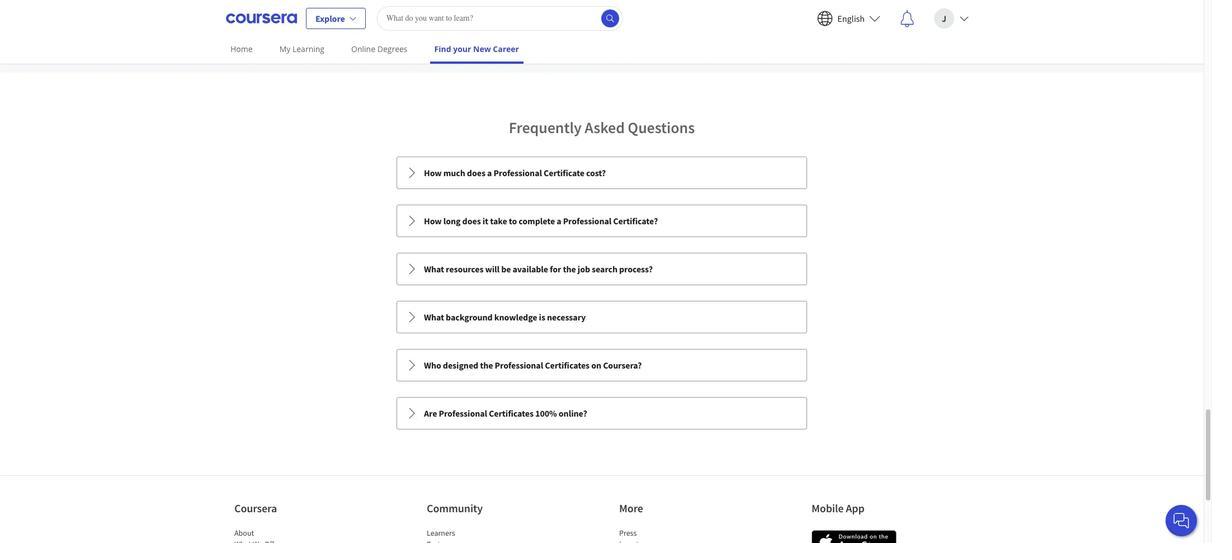 Task type: describe. For each thing, give the bounding box(es) containing it.
press list
[[619, 528, 715, 543]]

list inside career academy - gateway certificates carousel element
[[266, 9, 938, 22]]

online degrees link
[[347, 36, 412, 62]]

j
[[942, 13, 947, 24]]

online
[[351, 44, 375, 54]]

3
[[605, 10, 610, 21]]

download on the app store image
[[812, 531, 897, 543]]

take
[[490, 216, 507, 227]]

degrees
[[378, 44, 408, 54]]

press
[[619, 528, 637, 538]]

explore for explore
[[316, 13, 345, 24]]

4
[[617, 10, 621, 21]]

0 horizontal spatial certificates
[[297, 27, 340, 38]]

the inside dropdown button
[[563, 264, 576, 275]]

a inside 'how much does a professional certificate cost?' dropdown button
[[487, 167, 492, 179]]

find your new career link
[[430, 36, 524, 64]]

mobile app
[[812, 501, 865, 515]]

community
[[427, 501, 483, 515]]

who designed the professional certificates on coursera? button
[[397, 350, 807, 381]]

how much does a professional certificate cost? button
[[397, 157, 807, 189]]

search
[[592, 264, 618, 275]]

your
[[453, 44, 471, 54]]

my learning
[[280, 44, 325, 54]]

professional down the knowledge
[[495, 360, 543, 371]]

home link
[[226, 36, 257, 62]]

what resources will be available for the job search process?
[[424, 264, 653, 275]]

cost?
[[586, 167, 606, 179]]

how long does it take to complete a professional certificate? button
[[397, 205, 807, 237]]

online?
[[559, 408, 587, 419]]

asked
[[585, 118, 625, 138]]

4 button
[[613, 9, 624, 22]]

does for it
[[463, 216, 481, 227]]

explore certificates link
[[266, 0, 938, 39]]

j button
[[925, 0, 978, 36]]

list item for community
[[427, 539, 522, 543]]

3 button
[[602, 9, 613, 22]]

how for how much does a professional certificate cost?
[[424, 167, 442, 179]]

my
[[280, 44, 291, 54]]

how long does it take to complete a professional certificate?
[[424, 216, 658, 227]]

what for what background knowledge is necessary
[[424, 312, 444, 323]]

professional left certificate
[[494, 167, 542, 179]]

learners
[[427, 528, 455, 538]]

the inside dropdown button
[[480, 360, 493, 371]]

designed
[[443, 360, 478, 371]]

to
[[509, 216, 517, 227]]

will
[[485, 264, 500, 275]]

complete
[[519, 216, 555, 227]]

are
[[424, 408, 437, 419]]

about link
[[234, 528, 254, 538]]

professional inside dropdown button
[[439, 408, 487, 419]]

questions
[[628, 118, 695, 138]]

is
[[539, 312, 546, 323]]

it
[[483, 216, 489, 227]]

find
[[434, 44, 451, 54]]



Task type: vqa. For each thing, say whether or not it's contained in the screenshot.
Show info about module content
no



Task type: locate. For each thing, give the bounding box(es) containing it.
about
[[234, 528, 254, 538]]

does right much
[[467, 167, 486, 179]]

job
[[578, 264, 590, 275]]

what left resources
[[424, 264, 444, 275]]

how left much
[[424, 167, 442, 179]]

a right much
[[487, 167, 492, 179]]

list item
[[234, 539, 330, 543], [427, 539, 522, 543], [619, 539, 715, 543]]

explore button
[[306, 8, 366, 29]]

1 horizontal spatial explore
[[316, 13, 345, 24]]

who designed the professional certificates on coursera?
[[424, 360, 642, 371]]

0 vertical spatial explore
[[316, 13, 345, 24]]

1 vertical spatial the
[[480, 360, 493, 371]]

certificate
[[544, 167, 585, 179]]

online degrees
[[351, 44, 408, 54]]

explore for explore certificates
[[266, 27, 295, 38]]

be
[[501, 264, 511, 275]]

press link
[[619, 528, 637, 538]]

0 vertical spatial what
[[424, 264, 444, 275]]

coursera?
[[603, 360, 642, 371]]

1 vertical spatial explore
[[266, 27, 295, 38]]

career academy - gateway certificates carousel element
[[261, 0, 1212, 73]]

app
[[846, 501, 865, 515]]

professional up job
[[563, 216, 612, 227]]

1 vertical spatial a
[[557, 216, 562, 227]]

certificates inside dropdown button
[[489, 408, 534, 419]]

what background knowledge is necessary
[[424, 312, 586, 323]]

list
[[266, 9, 938, 22]]

does left it
[[463, 216, 481, 227]]

1 vertical spatial certificates
[[545, 360, 590, 371]]

necessary
[[547, 312, 586, 323]]

1 horizontal spatial list item
[[427, 539, 522, 543]]

1 horizontal spatial certificates
[[489, 408, 534, 419]]

0 horizontal spatial list item
[[234, 539, 330, 543]]

explore certificates
[[266, 27, 340, 38]]

what inside dropdown button
[[424, 264, 444, 275]]

certificates left "100%"
[[489, 408, 534, 419]]

0 vertical spatial a
[[487, 167, 492, 179]]

does
[[467, 167, 486, 179], [463, 216, 481, 227]]

2 list item from the left
[[427, 539, 522, 543]]

2 vertical spatial certificates
[[489, 408, 534, 419]]

2 horizontal spatial certificates
[[545, 360, 590, 371]]

explore up the my
[[266, 27, 295, 38]]

more
[[619, 501, 643, 515]]

how much does a professional certificate cost?
[[424, 167, 606, 179]]

for
[[550, 264, 561, 275]]

what left background
[[424, 312, 444, 323]]

professional
[[494, 167, 542, 179], [563, 216, 612, 227], [495, 360, 543, 371], [439, 408, 487, 419]]

0 vertical spatial does
[[467, 167, 486, 179]]

my learning link
[[275, 36, 329, 62]]

new
[[473, 44, 491, 54]]

1 vertical spatial what
[[424, 312, 444, 323]]

list containing 3
[[266, 9, 938, 22]]

certificate?
[[613, 216, 658, 227]]

1 list item from the left
[[234, 539, 330, 543]]

learners link
[[427, 528, 455, 538]]

what inside 'dropdown button'
[[424, 312, 444, 323]]

chat with us image
[[1173, 512, 1191, 530]]

a inside how long does it take to complete a professional certificate? dropdown button
[[557, 216, 562, 227]]

background
[[446, 312, 493, 323]]

who
[[424, 360, 441, 371]]

list item down learners
[[427, 539, 522, 543]]

What do you want to learn? text field
[[377, 6, 623, 30]]

a right complete
[[557, 216, 562, 227]]

list item for coursera
[[234, 539, 330, 543]]

a
[[487, 167, 492, 179], [557, 216, 562, 227]]

certificates inside dropdown button
[[545, 360, 590, 371]]

0 horizontal spatial explore
[[266, 27, 295, 38]]

100%
[[536, 408, 557, 419]]

much
[[444, 167, 465, 179]]

0 vertical spatial the
[[563, 264, 576, 275]]

coursera
[[234, 501, 277, 515]]

coursera image
[[226, 9, 297, 27]]

long
[[444, 216, 461, 227]]

available
[[513, 264, 548, 275]]

2 horizontal spatial list item
[[619, 539, 715, 543]]

list item for more
[[619, 539, 715, 543]]

the right designed
[[480, 360, 493, 371]]

what
[[424, 264, 444, 275], [424, 312, 444, 323]]

english
[[838, 13, 865, 24]]

explore up explore certificates
[[316, 13, 345, 24]]

learners list
[[427, 528, 522, 543]]

does inside 'how much does a professional certificate cost?' dropdown button
[[467, 167, 486, 179]]

3 list item from the left
[[619, 539, 715, 543]]

home
[[231, 44, 253, 54]]

None search field
[[377, 6, 623, 30]]

1 how from the top
[[424, 167, 442, 179]]

frequently asked questions
[[509, 118, 695, 138]]

find your new career
[[434, 44, 519, 54]]

1 horizontal spatial a
[[557, 216, 562, 227]]

explore inside popup button
[[316, 13, 345, 24]]

on
[[592, 360, 602, 371]]

the right for
[[563, 264, 576, 275]]

certificates
[[297, 27, 340, 38], [545, 360, 590, 371], [489, 408, 534, 419]]

learning
[[293, 44, 325, 54]]

does inside how long does it take to complete a professional certificate? dropdown button
[[463, 216, 481, 227]]

explore
[[316, 13, 345, 24], [266, 27, 295, 38]]

how
[[424, 167, 442, 179], [424, 216, 442, 227]]

career
[[493, 44, 519, 54]]

are professional certificates 100% online?
[[424, 408, 587, 419]]

2 what from the top
[[424, 312, 444, 323]]

does for a
[[467, 167, 486, 179]]

knowledge
[[494, 312, 537, 323]]

the
[[563, 264, 576, 275], [480, 360, 493, 371]]

mobile
[[812, 501, 844, 515]]

0 vertical spatial how
[[424, 167, 442, 179]]

frequently
[[509, 118, 582, 138]]

2 how from the top
[[424, 216, 442, 227]]

0 vertical spatial certificates
[[297, 27, 340, 38]]

what for what resources will be available for the job search process?
[[424, 264, 444, 275]]

process?
[[619, 264, 653, 275]]

1 vertical spatial does
[[463, 216, 481, 227]]

0 horizontal spatial the
[[480, 360, 493, 371]]

list item down press link
[[619, 539, 715, 543]]

how left "long"
[[424, 216, 442, 227]]

list item down about at the left bottom of page
[[234, 539, 330, 543]]

english button
[[809, 0, 890, 36]]

what background knowledge is necessary button
[[397, 302, 807, 333]]

1 what from the top
[[424, 264, 444, 275]]

resources
[[446, 264, 484, 275]]

1 vertical spatial how
[[424, 216, 442, 227]]

what resources will be available for the job search process? button
[[397, 254, 807, 285]]

about list
[[234, 528, 330, 543]]

how for how long does it take to complete a professional certificate?
[[424, 216, 442, 227]]

explore inside career academy - gateway certificates carousel element
[[266, 27, 295, 38]]

1 horizontal spatial the
[[563, 264, 576, 275]]

certificates up learning
[[297, 27, 340, 38]]

professional right are
[[439, 408, 487, 419]]

are professional certificates 100% online? button
[[397, 398, 807, 429]]

certificates left "on" at bottom left
[[545, 360, 590, 371]]

0 horizontal spatial a
[[487, 167, 492, 179]]



